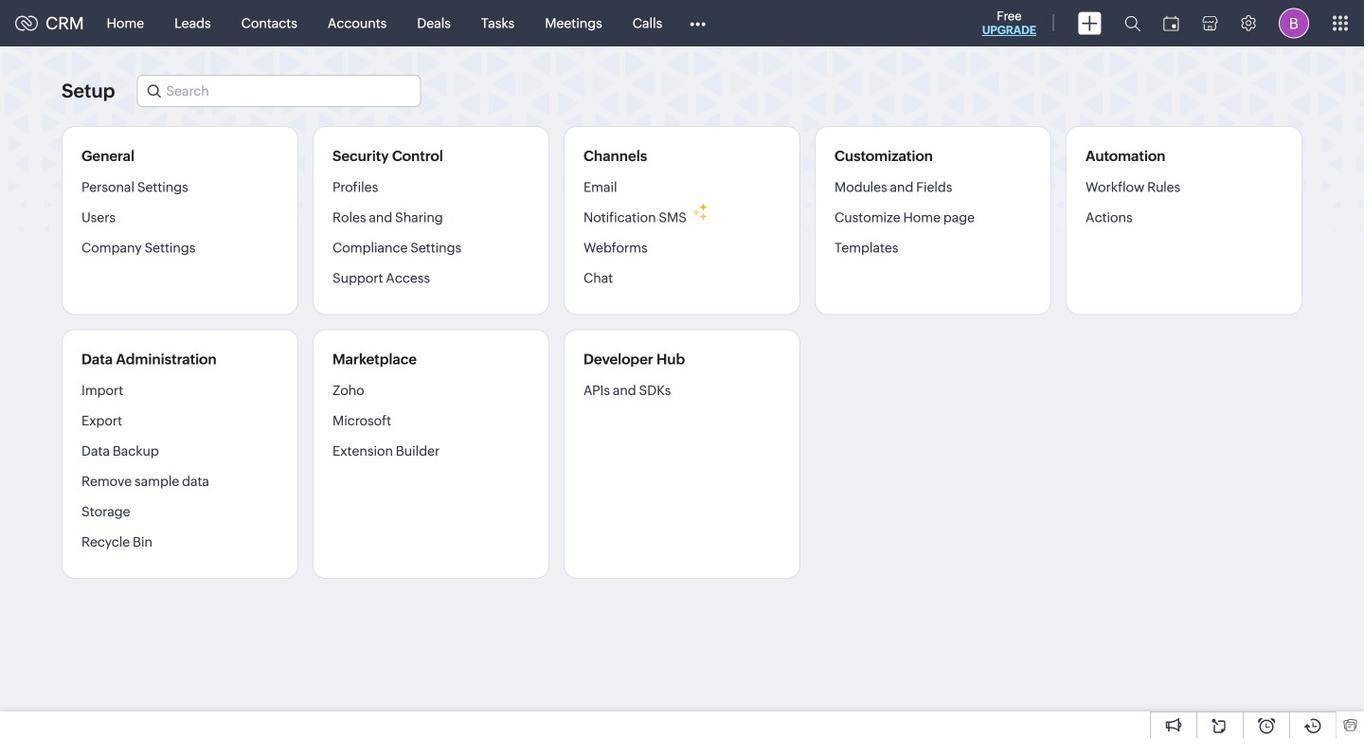 Task type: vqa. For each thing, say whether or not it's contained in the screenshot.
Create Menu Element
yes



Task type: describe. For each thing, give the bounding box(es) containing it.
Search text field
[[138, 76, 420, 106]]

search image
[[1125, 15, 1141, 31]]



Task type: locate. For each thing, give the bounding box(es) containing it.
create menu element
[[1067, 0, 1114, 46]]

calendar image
[[1164, 16, 1180, 31]]

profile element
[[1268, 0, 1321, 46]]

Other Modules field
[[678, 8, 719, 38]]

None field
[[137, 75, 421, 107]]

search element
[[1114, 0, 1152, 46]]

logo image
[[15, 16, 38, 31]]

profile image
[[1279, 8, 1310, 38]]

create menu image
[[1079, 12, 1102, 35]]



